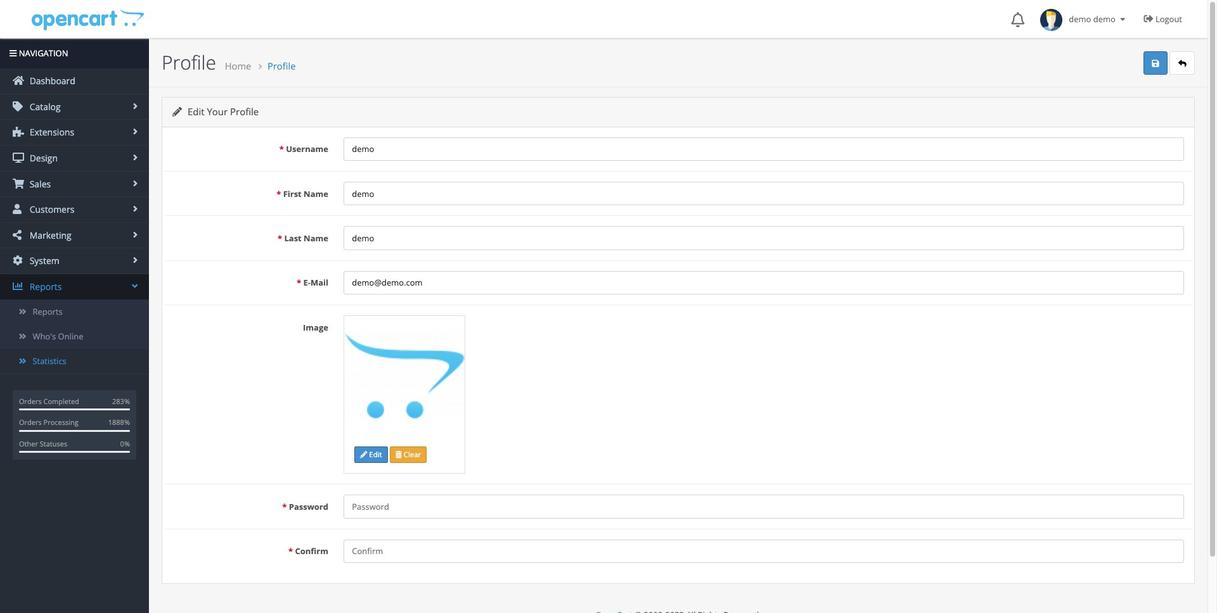 Task type: describe. For each thing, give the bounding box(es) containing it.
clear button
[[390, 447, 427, 464]]

dashboard link
[[0, 69, 149, 94]]

user image
[[13, 204, 24, 214]]

other
[[19, 439, 38, 449]]

shopping cart image
[[13, 179, 24, 189]]

bars image
[[10, 49, 17, 58]]

1 demo from the left
[[1069, 13, 1092, 25]]

statistics link
[[0, 349, 149, 374]]

edit your profile
[[185, 105, 259, 118]]

statuses
[[40, 439, 67, 449]]

online
[[58, 331, 83, 342]]

Password password field
[[344, 495, 1185, 519]]

home link
[[225, 60, 251, 72]]

orders for orders processing
[[19, 418, 42, 428]]

logout link
[[1135, 0, 1196, 38]]

demo demo image
[[1041, 9, 1063, 31]]

design link
[[0, 146, 149, 171]]

customers link
[[0, 197, 149, 222]]

opencart image
[[30, 7, 144, 31]]

home image
[[13, 76, 24, 86]]

2 demo from the left
[[1094, 13, 1116, 25]]

cog image
[[13, 256, 24, 266]]

e-mail
[[303, 277, 329, 289]]

name for first name
[[304, 188, 329, 200]]

1 reports link from the top
[[0, 275, 149, 300]]

profile link
[[268, 60, 296, 72]]

1 vertical spatial reports
[[33, 306, 63, 317]]

sign out alt image
[[1144, 14, 1154, 23]]

2 horizontal spatial profile
[[268, 60, 296, 72]]

home
[[225, 60, 251, 72]]

who's online
[[33, 331, 83, 342]]

Confirm password field
[[344, 540, 1185, 564]]

first name
[[283, 188, 329, 200]]

save image
[[1153, 59, 1160, 68]]

catalog link
[[0, 94, 149, 119]]

sales link
[[0, 172, 149, 197]]

pencil alt image for edit your profile
[[173, 107, 182, 117]]

dashboard
[[27, 75, 75, 87]]

password
[[289, 502, 329, 513]]

sales
[[27, 178, 51, 190]]

last
[[284, 233, 302, 244]]

1888%
[[108, 418, 130, 428]]

trash alt image
[[396, 452, 402, 459]]

completed
[[43, 397, 79, 407]]

extensions
[[27, 126, 74, 138]]

desktop image
[[13, 153, 24, 163]]

0 vertical spatial reports
[[27, 281, 62, 293]]

first
[[283, 188, 302, 200]]

name for last name
[[304, 233, 329, 244]]

puzzle piece image
[[13, 127, 24, 137]]

last name
[[284, 233, 329, 244]]

catalog
[[27, 101, 61, 113]]

E-Mail text field
[[344, 271, 1185, 295]]

marketing link
[[0, 223, 149, 248]]



Task type: vqa. For each thing, say whether or not it's contained in the screenshot.
Tablets to the right
no



Task type: locate. For each thing, give the bounding box(es) containing it.
orders up orders processing
[[19, 397, 42, 407]]

First Name text field
[[344, 182, 1185, 206]]

edit left the trash alt image
[[367, 450, 382, 460]]

system
[[27, 255, 59, 267]]

clear
[[402, 450, 421, 460]]

0 horizontal spatial profile
[[162, 49, 216, 75]]

extensions link
[[0, 120, 149, 145]]

profile right home
[[268, 60, 296, 72]]

0 vertical spatial name
[[304, 188, 329, 200]]

logout
[[1156, 13, 1183, 25]]

1 name from the top
[[304, 188, 329, 200]]

reports up who's
[[33, 306, 63, 317]]

who's online link
[[0, 325, 149, 349]]

0 vertical spatial pencil alt image
[[173, 107, 182, 117]]

name right last
[[304, 233, 329, 244]]

1 horizontal spatial demo
[[1094, 13, 1116, 25]]

reports down system
[[27, 281, 62, 293]]

pencil alt image left your
[[173, 107, 182, 117]]

bell image
[[1012, 12, 1025, 27]]

back image
[[1179, 59, 1187, 68]]

profile right your
[[230, 105, 259, 118]]

0%
[[120, 439, 130, 449]]

e-
[[303, 277, 311, 289]]

demo left caret down icon
[[1094, 13, 1116, 25]]

1 horizontal spatial profile
[[230, 105, 259, 118]]

1 vertical spatial edit
[[367, 450, 382, 460]]

0 horizontal spatial demo
[[1069, 13, 1092, 25]]

edit
[[188, 105, 205, 118], [367, 450, 382, 460]]

edit for edit your profile
[[188, 105, 205, 118]]

orders processing
[[19, 418, 78, 428]]

profile
[[162, 49, 216, 75], [268, 60, 296, 72], [230, 105, 259, 118]]

pencil alt image left the trash alt image
[[360, 452, 367, 459]]

navigation
[[17, 48, 68, 59]]

reports link
[[0, 275, 149, 300], [0, 300, 149, 325]]

your
[[207, 105, 228, 118]]

marketing
[[27, 229, 71, 241]]

edit button
[[355, 447, 388, 464]]

demo
[[1069, 13, 1092, 25], [1094, 13, 1116, 25]]

283%
[[112, 397, 130, 407]]

other statuses
[[19, 439, 67, 449]]

orders completed
[[19, 397, 79, 407]]

reports
[[27, 281, 62, 293], [33, 306, 63, 317]]

processing
[[43, 418, 78, 428]]

system link
[[0, 249, 149, 274]]

caret down image
[[1118, 15, 1129, 23]]

1 horizontal spatial pencil alt image
[[360, 452, 367, 459]]

1 orders from the top
[[19, 397, 42, 407]]

edit left your
[[188, 105, 205, 118]]

reports link up online
[[0, 300, 149, 325]]

2 name from the top
[[304, 233, 329, 244]]

username
[[286, 143, 329, 155]]

statistics
[[33, 356, 66, 367]]

demo demo
[[1063, 13, 1118, 25]]

Last Name text field
[[344, 227, 1185, 250]]

chart bar image
[[13, 282, 24, 292]]

Username text field
[[344, 137, 1185, 161]]

0 horizontal spatial pencil alt image
[[173, 107, 182, 117]]

demo demo link
[[1035, 0, 1135, 38]]

name
[[304, 188, 329, 200], [304, 233, 329, 244]]

2 orders from the top
[[19, 418, 42, 428]]

1 vertical spatial name
[[304, 233, 329, 244]]

orders
[[19, 397, 42, 407], [19, 418, 42, 428]]

mail
[[311, 277, 329, 289]]

pencil alt image
[[173, 107, 182, 117], [360, 452, 367, 459]]

pencil alt image inside edit button
[[360, 452, 367, 459]]

edit inside button
[[367, 450, 382, 460]]

design
[[27, 152, 58, 164]]

name right first
[[304, 188, 329, 200]]

tag image
[[13, 101, 24, 111]]

reports link down system link
[[0, 275, 149, 300]]

demo right the demo demo image
[[1069, 13, 1092, 25]]

1 vertical spatial pencil alt image
[[360, 452, 367, 459]]

1 vertical spatial orders
[[19, 418, 42, 428]]

0 vertical spatial edit
[[188, 105, 205, 118]]

confirm
[[295, 546, 329, 558]]

0 vertical spatial orders
[[19, 397, 42, 407]]

customers
[[27, 204, 74, 216]]

orders for orders completed
[[19, 397, 42, 407]]

0 horizontal spatial edit
[[188, 105, 205, 118]]

share alt image
[[13, 230, 24, 240]]

edit for edit
[[367, 450, 382, 460]]

image
[[303, 322, 329, 333]]

profile left home link
[[162, 49, 216, 75]]

1 horizontal spatial edit
[[367, 450, 382, 460]]

pencil alt image for edit
[[360, 452, 367, 459]]

2 reports link from the top
[[0, 300, 149, 325]]

who's
[[33, 331, 56, 342]]

orders up other
[[19, 418, 42, 428]]



